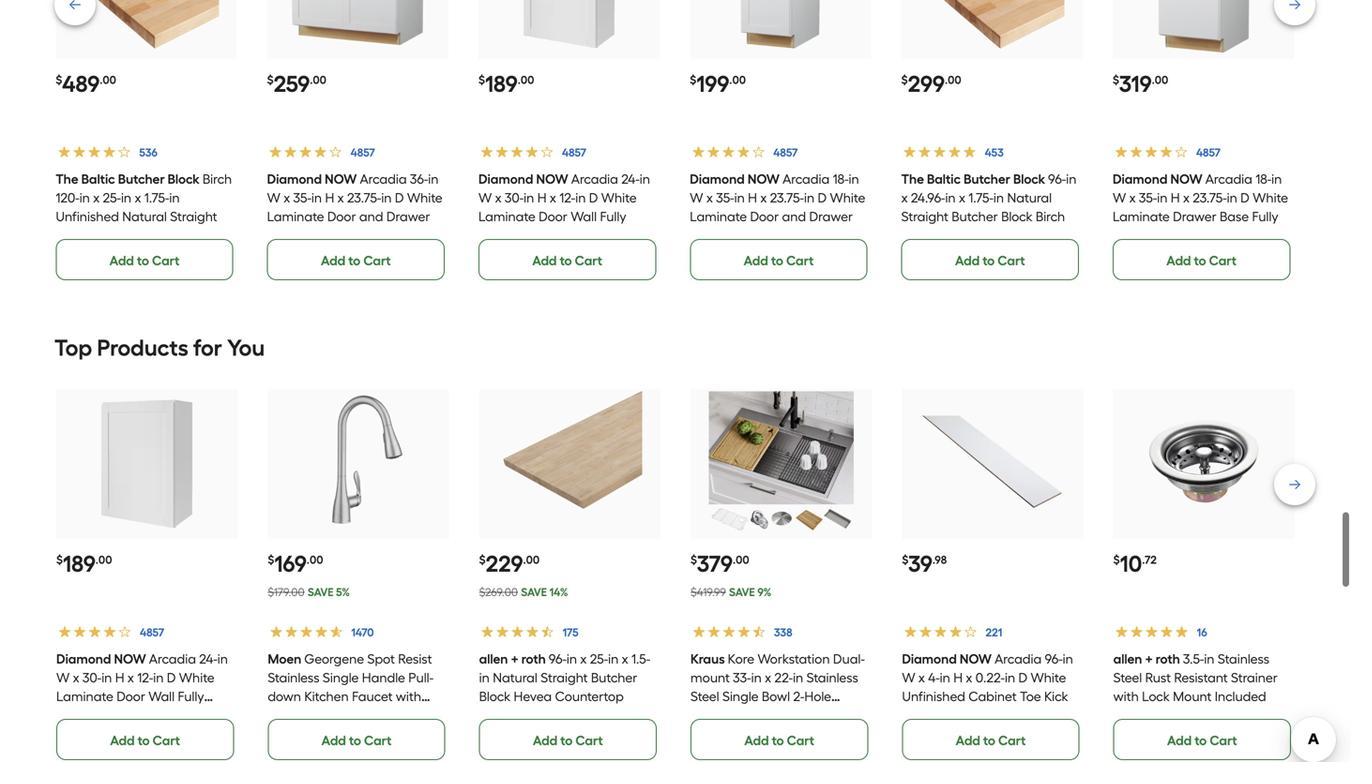 Task type: vqa. For each thing, say whether or not it's contained in the screenshot.


Task type: locate. For each thing, give the bounding box(es) containing it.
25- inside 96-in x 25-in x 1.5- in natural straight butcher block hevea countertop
[[590, 652, 608, 668]]

with down pull-
[[396, 689, 421, 705]]

0 horizontal spatial 189
[[63, 551, 96, 578]]

roth up hevea
[[522, 652, 546, 668]]

0 horizontal spatial save
[[308, 586, 334, 600]]

2 horizontal spatial countertop
[[901, 227, 970, 243]]

2 horizontal spatial save
[[729, 586, 755, 600]]

laminate for the 259 list item
[[267, 209, 324, 225]]

299 list item
[[901, 0, 1083, 280]]

allen + roth up rust
[[1114, 652, 1180, 668]]

2 roth from the left
[[1156, 652, 1180, 668]]

$ 319 .00
[[1113, 70, 1169, 97]]

319
[[1119, 70, 1152, 97]]

top products for you
[[54, 334, 265, 362]]

kitchen up 'plate'
[[304, 689, 349, 705]]

$ for the leftmost '189' list item
[[56, 554, 63, 567]]

to inside 199 list item
[[771, 253, 783, 269]]

stainless inside kore workstation dual- mount 33-in x 22-in stainless steel single bowl 2-hole workstation kitchen sink
[[807, 670, 859, 686]]

259 list item
[[267, 0, 449, 281]]

single down 33- on the bottom of the page
[[723, 689, 759, 705]]

to for 299 'list item'
[[983, 253, 995, 269]]

35- inside arcadia 18-in w x 35-in h x 23.75-in d white laminate drawer base fully assembled cabinet (recessed panel shaker door style)
[[1139, 190, 1157, 206]]

1 horizontal spatial diamond now arcadia 24-in w x 30-in h x 12-in d white laminate door wall fully assembled cabinet (recessed panel shaker door style) image
[[497, 0, 642, 56]]

169
[[274, 551, 307, 578]]

2 allen from the left
[[1114, 652, 1142, 668]]

1 horizontal spatial 35-
[[716, 190, 734, 206]]

diamond inside the 39 list item
[[902, 652, 957, 668]]

x inside kore workstation dual- mount 33-in x 22-in stainless steel single bowl 2-hole workstation kitchen sink
[[765, 670, 771, 686]]

stainless up hole
[[807, 670, 859, 686]]

1 horizontal spatial wall
[[571, 209, 597, 225]]

2 horizontal spatial base
[[1220, 209, 1249, 225]]

add to cart link inside the 10 list item
[[1114, 720, 1291, 761]]

35- for 259
[[293, 190, 312, 206]]

1 35- from the left
[[293, 190, 312, 206]]

0 horizontal spatial unfinished
[[56, 209, 119, 225]]

d inside the arcadia 36-in w x 35-in h x 23.75-in d white laminate door and drawer base fully assembled cabinet (recessed panel shaker door style)
[[395, 190, 404, 206]]

the inside 489 list item
[[56, 171, 78, 187]]

cart inside 319 list item
[[1209, 253, 1237, 269]]

1.5-
[[632, 652, 650, 668]]

h for add to cart link in the the 259 list item
[[325, 190, 334, 206]]

diamond now arcadia 24-in w x 30-in h x 12-in d white laminate door wall fully assembled cabinet (recessed panel shaker door style) image
[[497, 0, 642, 56], [74, 392, 220, 537]]

save left 9%
[[729, 586, 755, 600]]

1 the from the left
[[56, 171, 78, 187]]

1 horizontal spatial steel
[[1114, 670, 1142, 686]]

add to cart link inside 319 list item
[[1113, 239, 1291, 280]]

add to cart for add to cart link associated with rightmost '189' list item
[[532, 253, 602, 269]]

0 horizontal spatial baltic
[[81, 171, 115, 187]]

arcadia 18-in w x 35-in h x 23.75-in d white laminate drawer base fully assembled cabinet (recessed panel shaker door style)
[[1113, 171, 1293, 262]]

0 horizontal spatial kitchen
[[304, 689, 349, 705]]

2 horizontal spatial birch
[[1036, 209, 1065, 225]]

roth up rust
[[1156, 652, 1180, 668]]

cart inside 169 'list item'
[[364, 733, 392, 749]]

2 with from the left
[[1114, 689, 1139, 705]]

0 horizontal spatial 1.75-
[[144, 190, 169, 206]]

diamond inside the 259 list item
[[267, 171, 322, 187]]

countertop down 120-
[[56, 246, 124, 262]]

$ 489 .00
[[56, 70, 116, 97]]

1 18- from the left
[[833, 171, 849, 187]]

you
[[227, 334, 265, 362]]

1 23.75- from the left
[[347, 190, 381, 206]]

30-
[[505, 190, 524, 206], [83, 670, 102, 686]]

assembled inside arcadia 18-in w x 35-in h x 23.75-in d white laminate drawer base fully assembled cabinet (recessed panel shaker door style)
[[1113, 227, 1179, 243]]

roth inside the 10 list item
[[1156, 652, 1180, 668]]

3.5-
[[1183, 652, 1204, 668]]

cart for add to cart link within the 489 list item
[[152, 253, 180, 269]]

arcadia 36-in w x 35-in h x 23.75-in d white laminate door and drawer base fully assembled cabinet (recessed panel shaker door style)
[[267, 171, 446, 281]]

w for the 259 list item
[[267, 190, 280, 206]]

1 vertical spatial arcadia 24-in w x 30-in h x 12-in d white laminate door wall fully assembled cabinet (recessed panel shaker door style)
[[56, 652, 237, 743]]

add inside 379 list item
[[744, 733, 769, 749]]

toe
[[1020, 689, 1041, 705]]

1 horizontal spatial 23.75-
[[770, 190, 804, 206]]

1 vertical spatial 30-
[[83, 670, 102, 686]]

1.75- right 120-
[[144, 190, 169, 206]]

96- inside arcadia 96-in w x 4-in h x 0.22-in d white unfinished cabinet toe kick
[[1045, 652, 1063, 668]]

add to cart link for the 10 list item
[[1114, 720, 1291, 761]]

birch
[[203, 171, 232, 187], [1036, 209, 1065, 225], [140, 227, 169, 243]]

0 horizontal spatial countertop
[[56, 246, 124, 262]]

add for 299 'list item'
[[955, 253, 980, 269]]

baltic
[[81, 171, 115, 187], [927, 171, 961, 187]]

allen + roth
[[479, 652, 546, 668], [1114, 652, 1180, 668]]

18-
[[833, 171, 849, 187], [1256, 171, 1272, 187]]

arcadia for the 259 list item
[[360, 171, 407, 187]]

bowl
[[762, 689, 790, 705]]

1 horizontal spatial 12-
[[559, 190, 575, 206]]

2 18- from the left
[[1256, 171, 1272, 187]]

diamond now arcadia 36-in w x 35-in h x 23.75-in d white laminate door and drawer base fully assembled cabinet (recessed panel shaker door style) image
[[285, 0, 430, 56]]

add to cart link inside the 39 list item
[[902, 720, 1080, 761]]

299
[[908, 70, 945, 97]]

2 drawer from the left
[[809, 209, 853, 225]]

now for 199 list item
[[748, 171, 780, 187]]

h inside arcadia 18-in w x 35-in h x 23.75-in d white laminate drawer base fully assembled cabinet (recessed panel shaker door style)
[[1171, 190, 1180, 206]]

now
[[325, 171, 357, 187], [536, 171, 568, 187], [748, 171, 780, 187], [1171, 171, 1203, 187], [114, 652, 146, 668], [960, 652, 992, 668]]

0 horizontal spatial allen + roth
[[479, 652, 546, 668]]

199
[[697, 70, 729, 97]]

cart inside 229 list item
[[576, 733, 603, 749]]

diamond now inside 199 list item
[[690, 171, 780, 187]]

butcher
[[118, 171, 165, 187], [964, 171, 1011, 187], [952, 209, 998, 225], [56, 227, 102, 243], [591, 670, 637, 686]]

489 list item
[[56, 0, 237, 280]]

1 horizontal spatial 30-
[[505, 190, 524, 206]]

1 vertical spatial 25-
[[590, 652, 608, 668]]

1 horizontal spatial allen + roth
[[1114, 652, 1180, 668]]

unfinished down "4-"
[[902, 689, 966, 705]]

1.75- right 24.96- on the top right of page
[[969, 190, 994, 206]]

1 horizontal spatial the
[[901, 171, 924, 187]]

white inside arcadia 18-in w x 35-in h x 23.75-in d white laminate door and drawer base fully assembled cabinet (recessed panel shaker door style)
[[830, 190, 866, 206]]

0 vertical spatial steel
[[1114, 670, 1142, 686]]

hevea
[[514, 689, 552, 705]]

cart for add to cart link within the 199 list item
[[786, 253, 814, 269]]

allen up lock at right
[[1114, 652, 1142, 668]]

white for add to cart link for the leftmost '189' list item
[[179, 670, 215, 686]]

base inside the arcadia 36-in w x 35-in h x 23.75-in d white laminate door and drawer base fully assembled cabinet (recessed panel shaker door style)
[[267, 227, 296, 243]]

2 vertical spatial natural
[[493, 670, 538, 686]]

1 roth from the left
[[522, 652, 546, 668]]

steel down mount
[[691, 689, 719, 705]]

1 horizontal spatial 24-
[[621, 171, 640, 187]]

1 and from the left
[[359, 209, 383, 225]]

drawer inside arcadia 18-in w x 35-in h x 23.75-in d white laminate door and drawer base fully assembled cabinet (recessed panel shaker door style)
[[809, 209, 853, 225]]

add
[[109, 253, 134, 269], [321, 253, 346, 269], [532, 253, 557, 269], [744, 253, 768, 269], [955, 253, 980, 269], [1167, 253, 1191, 269], [110, 733, 135, 749], [322, 733, 346, 749], [533, 733, 558, 749], [744, 733, 769, 749], [956, 733, 981, 749], [1167, 733, 1192, 749]]

roth for 3.5-
[[1156, 652, 1180, 668]]

block
[[168, 171, 200, 187], [1013, 171, 1046, 187], [1001, 209, 1033, 225], [105, 227, 137, 243], [479, 689, 511, 705]]

$ for 319 list item on the top of the page
[[1113, 73, 1119, 87]]

in
[[428, 171, 439, 187], [640, 171, 650, 187], [849, 171, 859, 187], [1066, 171, 1077, 187], [1272, 171, 1282, 187], [79, 190, 90, 206], [121, 190, 131, 206], [169, 190, 180, 206], [311, 190, 322, 206], [381, 190, 392, 206], [524, 190, 534, 206], [575, 190, 586, 206], [734, 190, 745, 206], [804, 190, 815, 206], [945, 190, 956, 206], [994, 190, 1004, 206], [1157, 190, 1168, 206], [1227, 190, 1238, 206], [217, 652, 228, 668], [567, 652, 577, 668], [608, 652, 619, 668], [1063, 652, 1073, 668], [1204, 652, 1215, 668], [102, 670, 112, 686], [153, 670, 164, 686], [479, 670, 490, 686], [751, 670, 762, 686], [793, 670, 804, 686], [940, 670, 950, 686], [1005, 670, 1016, 686]]

straight
[[170, 209, 217, 225], [901, 209, 949, 225], [541, 670, 588, 686]]

2 allen + roth from the left
[[1114, 652, 1180, 668]]

add to cart link for the 259 list item
[[267, 239, 445, 280]]

w for the 39 list item
[[902, 670, 915, 686]]

shaker for the leftmost '189' list item
[[93, 727, 134, 743]]

w inside the arcadia 36-in w x 35-in h x 23.75-in d white laminate door and drawer base fully assembled cabinet (recessed panel shaker door style)
[[267, 190, 280, 206]]

single down georgene
[[323, 670, 359, 686]]

379
[[697, 551, 733, 578]]

the baltic butcher block
[[56, 171, 200, 187], [901, 171, 1046, 187]]

h for add to cart link for the leftmost '189' list item
[[115, 670, 124, 686]]

white inside the arcadia 36-in w x 35-in h x 23.75-in d white laminate door and drawer base fully assembled cabinet (recessed panel shaker door style)
[[407, 190, 443, 206]]

add to cart link inside 299 'list item'
[[901, 239, 1079, 280]]

natural inside 96-in x 24.96-in x 1.75-in natural straight butcher block birch countertop
[[1007, 190, 1052, 206]]

3 save from the left
[[729, 586, 755, 600]]

add to cart link inside 229 list item
[[479, 720, 657, 761]]

+
[[511, 652, 519, 668], [1145, 652, 1153, 668]]

and inside the arcadia 36-in w x 35-in h x 23.75-in d white laminate door and drawer base fully assembled cabinet (recessed panel shaker door style)
[[359, 209, 383, 225]]

+ inside the 10 list item
[[1145, 652, 1153, 668]]

0 horizontal spatial roth
[[522, 652, 546, 668]]

add inside the 259 list item
[[321, 253, 346, 269]]

workstation up 22-
[[758, 652, 830, 668]]

2 the from the left
[[901, 171, 924, 187]]

cart for add to cart link within the the 10 list item
[[1210, 733, 1237, 749]]

1 horizontal spatial with
[[1114, 689, 1139, 705]]

stainless inside 3.5-in stainless steel rust resistant strainer with lock mount included
[[1218, 652, 1270, 668]]

0 horizontal spatial natural
[[122, 209, 167, 225]]

with
[[396, 689, 421, 705], [1114, 689, 1139, 705]]

1 vertical spatial steel
[[691, 689, 719, 705]]

workstation down 33- on the bottom of the page
[[691, 708, 763, 724]]

1 horizontal spatial single
[[723, 689, 759, 705]]

single
[[323, 670, 359, 686], [723, 689, 759, 705]]

1 horizontal spatial 1.75-
[[969, 190, 994, 206]]

0 vertical spatial kitchen
[[304, 689, 349, 705]]

1 vertical spatial 24-
[[199, 652, 217, 668]]

2 the baltic butcher block from the left
[[901, 171, 1046, 187]]

diamond now arcadia 24-in w x 30-in h x 12-in d white laminate door wall fully assembled cabinet (recessed panel shaker door style) image for rightmost '189' list item
[[497, 0, 642, 56]]

24-
[[621, 171, 640, 187], [199, 652, 217, 668]]

1 horizontal spatial +
[[1145, 652, 1153, 668]]

cart inside the 39 list item
[[998, 733, 1026, 749]]

kitchen down 2-
[[766, 708, 811, 724]]

the baltic butcher block up 24.96- on the top right of page
[[901, 171, 1046, 187]]

0 horizontal spatial 35-
[[293, 190, 312, 206]]

assembled for rightmost '189' list item
[[479, 227, 544, 243]]

2 1.75- from the left
[[969, 190, 994, 206]]

now for the leftmost '189' list item
[[114, 652, 146, 668]]

1 horizontal spatial roth
[[1156, 652, 1180, 668]]

0 vertical spatial 24-
[[621, 171, 640, 187]]

1 horizontal spatial 189
[[485, 70, 518, 97]]

.00
[[100, 73, 116, 87], [310, 73, 326, 87], [518, 73, 534, 87], [729, 73, 746, 87], [945, 73, 962, 87], [1152, 73, 1169, 87], [96, 554, 112, 567], [307, 554, 323, 567], [523, 554, 540, 567], [733, 554, 749, 567]]

0 vertical spatial countertop
[[901, 227, 970, 243]]

1 vertical spatial wall
[[148, 689, 175, 705]]

0 vertical spatial 25-
[[103, 190, 121, 206]]

add inside 169 'list item'
[[322, 733, 346, 749]]

2 35- from the left
[[716, 190, 734, 206]]

the up 120-
[[56, 171, 78, 187]]

1 horizontal spatial straight
[[541, 670, 588, 686]]

faucet
[[352, 689, 393, 705]]

diamond for 199 list item
[[690, 171, 745, 187]]

stainless down the moen
[[268, 670, 320, 686]]

panel
[[330, 246, 363, 262], [479, 246, 512, 262], [753, 246, 786, 262], [1113, 246, 1146, 262], [56, 727, 90, 743]]

0 vertical spatial diamond now arcadia 24-in w x 30-in h x 12-in d white laminate door wall fully assembled cabinet (recessed panel shaker door style) image
[[497, 0, 642, 56]]

$ inside $ 489 .00
[[56, 73, 62, 87]]

to inside 319 list item
[[1194, 253, 1206, 269]]

+ for lock
[[1145, 652, 1153, 668]]

cart for add to cart link within 229 list item
[[576, 733, 603, 749]]

style) for the leftmost '189' list item
[[169, 727, 202, 743]]

$ inside $ 39 .98
[[902, 554, 909, 567]]

natural
[[1007, 190, 1052, 206], [122, 209, 167, 225], [493, 670, 538, 686]]

0 horizontal spatial drawer
[[386, 209, 430, 225]]

countertop
[[901, 227, 970, 243], [56, 246, 124, 262], [555, 689, 624, 705]]

cabinet inside arcadia 18-in w x 35-in h x 23.75-in d white laminate drawer base fully assembled cabinet (recessed panel shaker door style)
[[1182, 227, 1230, 243]]

add to cart inside 379 list item
[[744, 733, 815, 749]]

(recessed inside the arcadia 36-in w x 35-in h x 23.75-in d white laminate door and drawer base fully assembled cabinet (recessed panel shaker door style)
[[267, 246, 327, 262]]

0 horizontal spatial $ 189 .00
[[56, 551, 112, 578]]

1 vertical spatial workstation
[[691, 708, 763, 724]]

1 horizontal spatial the baltic butcher block
[[901, 171, 1046, 187]]

1.75- inside birch 120-in x 25-in x 1.75-in unfinished natural straight butcher block birch countertop
[[144, 190, 169, 206]]

roth
[[522, 652, 546, 668], [1156, 652, 1180, 668]]

kitchen
[[304, 689, 349, 705], [766, 708, 811, 724]]

0 horizontal spatial the
[[56, 171, 78, 187]]

39
[[909, 551, 933, 578]]

add to cart inside 319 list item
[[1167, 253, 1237, 269]]

12-
[[559, 190, 575, 206], [137, 670, 153, 686]]

0 horizontal spatial 23.75-
[[347, 190, 381, 206]]

save
[[308, 586, 334, 600], [521, 586, 547, 600], [729, 586, 755, 600]]

1 horizontal spatial 25-
[[590, 652, 608, 668]]

add to cart link inside 169 'list item'
[[268, 720, 445, 761]]

steel
[[1114, 670, 1142, 686], [691, 689, 719, 705]]

w inside arcadia 18-in w x 35-in h x 23.75-in d white laminate door and drawer base fully assembled cabinet (recessed panel shaker door style)
[[690, 190, 703, 206]]

1 horizontal spatial countertop
[[555, 689, 624, 705]]

diamond inside 199 list item
[[690, 171, 745, 187]]

steel left rust
[[1114, 670, 1142, 686]]

$ inside $ 259 .00
[[267, 73, 274, 87]]

add for 229 list item
[[533, 733, 558, 749]]

+ up rust
[[1145, 652, 1153, 668]]

0 vertical spatial single
[[323, 670, 359, 686]]

0 horizontal spatial straight
[[170, 209, 217, 225]]

(recessed
[[599, 227, 659, 243], [1233, 227, 1293, 243], [267, 246, 327, 262], [690, 246, 750, 262], [177, 708, 237, 724]]

0 horizontal spatial diamond now arcadia 24-in w x 30-in h x 12-in d white laminate door wall fully assembled cabinet (recessed panel shaker door style) image
[[74, 392, 220, 537]]

diamond
[[267, 171, 322, 187], [479, 171, 533, 187], [690, 171, 745, 187], [1113, 171, 1168, 187], [56, 652, 111, 668], [902, 652, 957, 668]]

0 vertical spatial 189 list item
[[479, 0, 660, 280]]

319 list item
[[1113, 0, 1294, 280]]

cart for add to cart link in the the 259 list item
[[363, 253, 391, 269]]

1 vertical spatial natural
[[122, 209, 167, 225]]

0 vertical spatial $ 189 .00
[[479, 70, 534, 97]]

add to cart inside 229 list item
[[533, 733, 603, 749]]

d
[[395, 190, 404, 206], [589, 190, 598, 206], [818, 190, 827, 206], [1241, 190, 1250, 206], [167, 670, 176, 686], [1019, 670, 1028, 686]]

1 vertical spatial 12-
[[137, 670, 153, 686]]

assembled for the leftmost '189' list item
[[56, 708, 122, 724]]

laminate inside arcadia 18-in w x 35-in h x 23.75-in d white laminate door and drawer base fully assembled cabinet (recessed panel shaker door style)
[[690, 209, 747, 225]]

straight for 96-in x 25-in x 1.5- in natural straight butcher block hevea countertop
[[541, 670, 588, 686]]

1 the baltic butcher block from the left
[[56, 171, 200, 187]]

2 + from the left
[[1145, 652, 1153, 668]]

stainless
[[1218, 652, 1270, 668], [268, 670, 320, 686], [807, 670, 859, 686]]

2 horizontal spatial stainless
[[1218, 652, 1270, 668]]

assembled
[[329, 227, 395, 243], [479, 227, 544, 243], [752, 227, 818, 243], [1113, 227, 1179, 243], [56, 708, 122, 724]]

the baltic butcher block up 120-
[[56, 171, 200, 187]]

1 allen from the left
[[479, 652, 508, 668]]

d for add to cart link inside 319 list item
[[1241, 190, 1250, 206]]

2 baltic from the left
[[927, 171, 961, 187]]

drawer for 199
[[809, 209, 853, 225]]

1 horizontal spatial kitchen
[[766, 708, 811, 724]]

h for add to cart link in the 39 list item
[[954, 670, 963, 686]]

1 baltic from the left
[[81, 171, 115, 187]]

3.5-in stainless steel rust resistant strainer with lock mount included
[[1114, 652, 1278, 705]]

diamond inside 319 list item
[[1113, 171, 1168, 187]]

1 + from the left
[[511, 652, 519, 668]]

baltic inside 489 list item
[[81, 171, 115, 187]]

1 horizontal spatial 18-
[[1256, 171, 1272, 187]]

countertop right hevea
[[555, 689, 624, 705]]

add to cart link for 169 'list item'
[[268, 720, 445, 761]]

$ 189 .00
[[479, 70, 534, 97], [56, 551, 112, 578]]

96- for allen + roth
[[549, 652, 567, 668]]

handle
[[362, 670, 405, 686]]

189
[[485, 70, 518, 97], [63, 551, 96, 578]]

0 vertical spatial 30-
[[505, 190, 524, 206]]

4-
[[928, 670, 940, 686]]

to
[[137, 253, 149, 269], [348, 253, 361, 269], [560, 253, 572, 269], [771, 253, 783, 269], [983, 253, 995, 269], [1194, 253, 1206, 269], [138, 733, 150, 749], [349, 733, 361, 749], [560, 733, 573, 749], [772, 733, 784, 749], [983, 733, 996, 749], [1195, 733, 1207, 749]]

base for 199
[[690, 227, 719, 243]]

0 horizontal spatial 12-
[[137, 670, 153, 686]]

add to cart link for the leftmost '189' list item
[[56, 720, 234, 761]]

0 horizontal spatial steel
[[691, 689, 719, 705]]

d inside arcadia 18-in w x 35-in h x 23.75-in d white laminate drawer base fully assembled cabinet (recessed panel shaker door style)
[[1241, 190, 1250, 206]]

assembled inside the arcadia 36-in w x 35-in h x 23.75-in d white laminate door and drawer base fully assembled cabinet (recessed panel shaker door style)
[[329, 227, 395, 243]]

3 23.75- from the left
[[1193, 190, 1227, 206]]

23.75- inside arcadia 18-in w x 35-in h x 23.75-in d white laminate door and drawer base fully assembled cabinet (recessed panel shaker door style)
[[770, 190, 804, 206]]

and
[[359, 209, 383, 225], [782, 209, 806, 225]]

2 vertical spatial countertop
[[555, 689, 624, 705]]

laminate
[[267, 209, 324, 225], [479, 209, 536, 225], [690, 209, 747, 225], [1113, 209, 1170, 225], [56, 689, 113, 705]]

arcadia for 199 list item
[[783, 171, 830, 187]]

+ up hevea
[[511, 652, 519, 668]]

white inside arcadia 96-in w x 4-in h x 0.22-in d white unfinished cabinet toe kick
[[1031, 670, 1066, 686]]

2 save from the left
[[521, 586, 547, 600]]

25- left the 1.5-
[[590, 652, 608, 668]]

1 allen + roth from the left
[[479, 652, 546, 668]]

1 vertical spatial 189 list item
[[56, 389, 238, 761]]

steel inside kore workstation dual- mount 33-in x 22-in stainless steel single bowl 2-hole workstation kitchen sink
[[691, 689, 719, 705]]

1.75- inside 96-in x 24.96-in x 1.75-in natural straight butcher block birch countertop
[[969, 190, 994, 206]]

0 horizontal spatial base
[[267, 227, 296, 243]]

to for 489 list item
[[137, 253, 149, 269]]

189 list item
[[479, 0, 660, 280], [56, 389, 238, 761]]

add to cart inside the 259 list item
[[321, 253, 391, 269]]

2 23.75- from the left
[[770, 190, 804, 206]]

diamond now for add to cart link in the 39 list item
[[902, 652, 992, 668]]

$ for 299 'list item'
[[901, 73, 908, 87]]

cart for add to cart link in the 299 'list item'
[[998, 253, 1025, 269]]

$ inside $ 10 .72
[[1114, 554, 1120, 567]]

1 vertical spatial unfinished
[[902, 689, 966, 705]]

now inside the 39 list item
[[960, 652, 992, 668]]

96- inside 96-in x 24.96-in x 1.75-in natural straight butcher block birch countertop
[[1048, 171, 1066, 187]]

+ for natural
[[511, 652, 519, 668]]

add to cart link
[[56, 239, 233, 280], [267, 239, 445, 280], [479, 239, 656, 280], [690, 239, 868, 280], [901, 239, 1079, 280], [1113, 239, 1291, 280], [56, 720, 234, 761], [268, 720, 445, 761], [479, 720, 657, 761], [691, 720, 868, 761], [902, 720, 1080, 761], [1114, 720, 1291, 761]]

unfinished down 120-
[[56, 209, 119, 225]]

25-
[[103, 190, 121, 206], [590, 652, 608, 668]]

.00 inside $ 199 .00
[[729, 73, 746, 87]]

diamond now
[[267, 171, 357, 187], [479, 171, 568, 187], [690, 171, 780, 187], [1113, 171, 1203, 187], [56, 652, 146, 668], [902, 652, 992, 668]]

add to cart link inside 379 list item
[[691, 720, 868, 761]]

1 1.75- from the left
[[144, 190, 169, 206]]

allen + roth 96-in x 25-in x 1.5-in natural straight butcher block hevea countertop image
[[497, 392, 642, 537]]

fully inside arcadia 18-in w x 35-in h x 23.75-in d white laminate door and drawer base fully assembled cabinet (recessed panel shaker door style)
[[722, 227, 749, 243]]

w inside arcadia 96-in w x 4-in h x 0.22-in d white unfinished cabinet toe kick
[[902, 670, 915, 686]]

1 save from the left
[[308, 586, 334, 600]]

3 35- from the left
[[1139, 190, 1157, 206]]

add to cart
[[109, 253, 180, 269], [321, 253, 391, 269], [532, 253, 602, 269], [744, 253, 814, 269], [955, 253, 1025, 269], [1167, 253, 1237, 269], [110, 733, 180, 749], [322, 733, 392, 749], [533, 733, 603, 749], [744, 733, 815, 749], [956, 733, 1026, 749], [1167, 733, 1237, 749]]

0 horizontal spatial with
[[396, 689, 421, 705]]

save for 229
[[521, 586, 547, 600]]

cart inside 199 list item
[[786, 253, 814, 269]]

1 vertical spatial diamond now arcadia 24-in w x 30-in h x 12-in d white laminate door wall fully assembled cabinet (recessed panel shaker door style) image
[[74, 392, 220, 537]]

moen georgene spot resist stainless single handle pull-down kitchen faucet with deck plate image
[[286, 392, 431, 537]]

arcadia 96-in w x 4-in h x 0.22-in d white unfinished cabinet toe kick
[[902, 652, 1073, 705]]

0 horizontal spatial allen
[[479, 652, 508, 668]]

now for rightmost '189' list item
[[536, 171, 568, 187]]

birch inside 96-in x 24.96-in x 1.75-in natural straight butcher block birch countertop
[[1036, 209, 1065, 225]]

1 with from the left
[[396, 689, 421, 705]]

1 horizontal spatial save
[[521, 586, 547, 600]]

0 horizontal spatial 25-
[[103, 190, 121, 206]]

1 horizontal spatial arcadia 24-in w x 30-in h x 12-in d white laminate door wall fully assembled cabinet (recessed panel shaker door style)
[[479, 171, 659, 262]]

diamond now for add to cart link in the the 259 list item
[[267, 171, 357, 187]]

1 horizontal spatial natural
[[493, 670, 538, 686]]

0 vertical spatial natural
[[1007, 190, 1052, 206]]

now inside 319 list item
[[1171, 171, 1203, 187]]

d for add to cart link for the leftmost '189' list item
[[167, 670, 176, 686]]

diamond now inside the 259 list item
[[267, 171, 357, 187]]

add to cart for add to cart link within the 169 'list item'
[[322, 733, 392, 749]]

to inside the 10 list item
[[1195, 733, 1207, 749]]

1 horizontal spatial baltic
[[927, 171, 961, 187]]

allen for 3.5-in stainless steel rust resistant strainer with lock mount included
[[1114, 652, 1142, 668]]

18- for 319
[[1256, 171, 1272, 187]]

resist
[[398, 652, 432, 668]]

countertop inside 96-in x 24.96-in x 1.75-in natural straight butcher block birch countertop
[[901, 227, 970, 243]]

1 vertical spatial countertop
[[56, 246, 124, 262]]

allen down "$269.00"
[[479, 652, 508, 668]]

cart inside 379 list item
[[787, 733, 815, 749]]

h inside arcadia 18-in w x 35-in h x 23.75-in d white laminate door and drawer base fully assembled cabinet (recessed panel shaker door style)
[[748, 190, 757, 206]]

add inside 199 list item
[[744, 253, 768, 269]]

arcadia
[[360, 171, 407, 187], [571, 171, 618, 187], [783, 171, 830, 187], [1206, 171, 1253, 187], [149, 652, 196, 668], [995, 652, 1042, 668]]

to for 229 list item
[[560, 733, 573, 749]]

0 vertical spatial 12-
[[559, 190, 575, 206]]

the up 24.96- on the top right of page
[[901, 171, 924, 187]]

allen + roth 3.5-in stainless steel rust resistant strainer with lock mount included image
[[1132, 392, 1277, 537]]

w for rightmost '189' list item
[[479, 190, 492, 206]]

add to cart link for 229 list item
[[479, 720, 657, 761]]

add to cart link for 299 'list item'
[[901, 239, 1079, 280]]

23.75- for 259
[[347, 190, 381, 206]]

the baltic butcher block inside 489 list item
[[56, 171, 200, 187]]

1 horizontal spatial unfinished
[[902, 689, 966, 705]]

0 vertical spatial unfinished
[[56, 209, 119, 225]]

countertop down 24.96- on the top right of page
[[901, 227, 970, 243]]

birch 120-in x 25-in x 1.75-in unfinished natural straight butcher block birch countertop
[[56, 171, 232, 262]]

save left "5%"
[[308, 586, 334, 600]]

$ 259 .00
[[267, 70, 326, 97]]

arcadia for 319 list item on the top of the page
[[1206, 171, 1253, 187]]

0 horizontal spatial the baltic butcher block
[[56, 171, 200, 187]]

3 drawer from the left
[[1173, 209, 1217, 225]]

$179.00
[[268, 586, 305, 600]]

add to cart inside the 10 list item
[[1167, 733, 1237, 749]]

1 horizontal spatial and
[[782, 209, 806, 225]]

0 horizontal spatial single
[[323, 670, 359, 686]]

1 drawer from the left
[[386, 209, 430, 225]]

unfinished
[[56, 209, 119, 225], [902, 689, 966, 705]]

allen + roth up hevea
[[479, 652, 546, 668]]

to for 379 list item in the right of the page
[[772, 733, 784, 749]]

stainless up strainer on the right bottom of the page
[[1218, 652, 1270, 668]]

0 horizontal spatial 189 list item
[[56, 389, 238, 761]]

add to cart for add to cart link in the 299 'list item'
[[955, 253, 1025, 269]]

1 vertical spatial birch
[[1036, 209, 1065, 225]]

add to cart inside 299 'list item'
[[955, 253, 1025, 269]]

single inside georgene spot resist stainless single handle pull- down kitchen faucet with deck plate
[[323, 670, 359, 686]]

deck
[[268, 708, 297, 724]]

baltic inside 299 'list item'
[[927, 171, 961, 187]]

kore
[[728, 652, 755, 668]]

save left 14%
[[521, 586, 547, 600]]

$ for the 10 list item
[[1114, 554, 1120, 567]]

arcadia 24-in w x 30-in h x 12-in d white laminate door wall fully assembled cabinet (recessed panel shaker door style)
[[479, 171, 659, 262], [56, 652, 237, 743]]

1 horizontal spatial allen
[[1114, 652, 1142, 668]]

2 and from the left
[[782, 209, 806, 225]]

arcadia 24-in w x 30-in h x 12-in d white laminate door wall fully assembled cabinet (recessed panel shaker door style) for rightmost '189' list item
[[479, 171, 659, 262]]

and inside arcadia 18-in w x 35-in h x 23.75-in d white laminate door and drawer base fully assembled cabinet (recessed panel shaker door style)
[[782, 209, 806, 225]]

0 horizontal spatial 30-
[[83, 670, 102, 686]]

with left lock at right
[[1114, 689, 1139, 705]]

h inside arcadia 96-in w x 4-in h x 0.22-in d white unfinished cabinet toe kick
[[954, 670, 963, 686]]

style)
[[592, 246, 624, 262], [1226, 246, 1258, 262], [267, 265, 300, 281], [690, 265, 722, 281], [169, 727, 202, 743]]

25- right 120-
[[103, 190, 121, 206]]

arcadia inside arcadia 96-in w x 4-in h x 0.22-in d white unfinished cabinet toe kick
[[995, 652, 1042, 668]]

0 horizontal spatial 18-
[[833, 171, 849, 187]]

assembled for 319 list item on the top of the page
[[1113, 227, 1179, 243]]

2 horizontal spatial straight
[[901, 209, 949, 225]]

0 vertical spatial arcadia 24-in w x 30-in h x 12-in d white laminate door wall fully assembled cabinet (recessed panel shaker door style)
[[479, 171, 659, 262]]



Task type: describe. For each thing, give the bounding box(es) containing it.
georgene spot resist stainless single handle pull- down kitchen faucet with deck plate
[[268, 652, 434, 724]]

0 vertical spatial wall
[[571, 209, 597, 225]]

for
[[193, 334, 222, 362]]

2-
[[793, 689, 805, 705]]

moen
[[268, 652, 301, 668]]

22-
[[775, 670, 793, 686]]

stainless inside georgene spot resist stainless single handle pull- down kitchen faucet with deck plate
[[268, 670, 320, 686]]

add for the 10 list item
[[1167, 733, 1192, 749]]

diamond now arcadia 18-in w x 35-in h x 23.75-in d white laminate drawer base fully assembled cabinet (recessed panel shaker door style) image
[[1131, 0, 1276, 56]]

to for the 39 list item
[[983, 733, 996, 749]]

$269.00 save 14%
[[479, 586, 568, 600]]

0 vertical spatial 189
[[485, 70, 518, 97]]

the for 299
[[901, 171, 924, 187]]

kraus
[[691, 652, 725, 668]]

d for add to cart link in the the 259 list item
[[395, 190, 404, 206]]

d for add to cart link within the 199 list item
[[818, 190, 827, 206]]

style) inside the arcadia 36-in w x 35-in h x 23.75-in d white laminate door and drawer base fully assembled cabinet (recessed panel shaker door style)
[[267, 265, 300, 281]]

$ 10 .72
[[1114, 551, 1157, 578]]

$ 169 .00
[[268, 551, 323, 578]]

the baltic butcher block for 299
[[901, 171, 1046, 187]]

with inside 3.5-in stainless steel rust resistant strainer with lock mount included
[[1114, 689, 1139, 705]]

.00 inside $ 259 .00
[[310, 73, 326, 87]]

add for the 39 list item
[[956, 733, 981, 749]]

add to cart for add to cart link in the 39 list item
[[956, 733, 1026, 749]]

.00 inside $ 489 .00
[[100, 73, 116, 87]]

kick
[[1044, 689, 1069, 705]]

1 vertical spatial $ 189 .00
[[56, 551, 112, 578]]

add to cart link for 199 list item
[[690, 239, 868, 280]]

georgene
[[304, 652, 364, 668]]

laminate for 319 list item on the top of the page
[[1113, 209, 1170, 225]]

add to cart link for 489 list item
[[56, 239, 233, 280]]

$ 229 .00
[[479, 551, 540, 578]]

add for 379 list item in the right of the page
[[744, 733, 769, 749]]

cart for add to cart link within the 169 'list item'
[[364, 733, 392, 749]]

add to cart link for 319 list item on the top of the page
[[1113, 239, 1291, 280]]

96- for the baltic butcher block
[[1048, 171, 1066, 187]]

23.75- for 319
[[1193, 190, 1227, 206]]

$ 379 .00
[[691, 551, 749, 578]]

countertop inside birch 120-in x 25-in x 1.75-in unfinished natural straight butcher block birch countertop
[[56, 246, 124, 262]]

with inside georgene spot resist stainless single handle pull- down kitchen faucet with deck plate
[[396, 689, 421, 705]]

diamond now arcadia 18-in w x 35-in h x 23.75-in d white laminate door and drawer base fully assembled cabinet (recessed panel shaker door style) image
[[708, 0, 853, 56]]

arcadia 18-in w x 35-in h x 23.75-in d white laminate door and drawer base fully assembled cabinet (recessed panel shaker door style)
[[690, 171, 869, 281]]

strainer
[[1231, 670, 1278, 686]]

$179.00 save 5%
[[268, 586, 350, 600]]

$ 299 .00
[[901, 70, 962, 97]]

white for add to cart link in the the 259 list item
[[407, 190, 443, 206]]

diamond now for add to cart link inside 319 list item
[[1113, 171, 1203, 187]]

$419.99 save 9%
[[691, 586, 772, 600]]

24.96-
[[911, 190, 945, 206]]

.00 inside $ 299 .00
[[945, 73, 962, 87]]

pull-
[[408, 670, 434, 686]]

top
[[54, 334, 92, 362]]

add to cart for add to cart link within the 199 list item
[[744, 253, 814, 269]]

cabinet inside arcadia 96-in w x 4-in h x 0.22-in d white unfinished cabinet toe kick
[[969, 689, 1017, 705]]

1 horizontal spatial $ 189 .00
[[479, 70, 534, 97]]

allen for 96-in x 25-in x 1.5- in natural straight butcher block hevea countertop
[[479, 652, 508, 668]]

kraus kore workstation dual-mount 33-in x 22-in stainless steel single bowl 2-hole workstation kitchen sink image
[[709, 392, 854, 537]]

.00 inside $ 169 .00
[[307, 554, 323, 567]]

30- for the leftmost '189' list item
[[83, 670, 102, 686]]

to for 169 'list item'
[[349, 733, 361, 749]]

resistant
[[1174, 670, 1228, 686]]

cabinet inside arcadia 18-in w x 35-in h x 23.75-in d white laminate door and drawer base fully assembled cabinet (recessed panel shaker door style)
[[821, 227, 869, 243]]

fully for 319 list item on the top of the page
[[1252, 209, 1279, 225]]

18- for 199
[[833, 171, 849, 187]]

to for 319 list item on the top of the page
[[1194, 253, 1206, 269]]

96-in x 24.96-in x 1.75-in natural straight butcher block birch countertop
[[901, 171, 1077, 243]]

add to cart for add to cart link inside 379 list item
[[744, 733, 815, 749]]

1 horizontal spatial 189 list item
[[479, 0, 660, 280]]

0.22-
[[976, 670, 1005, 686]]

diamond now arcadia 96-in w x 4-in h x 0.22-in d white unfinished cabinet toe kick image
[[920, 392, 1065, 537]]

1 vertical spatial 189
[[63, 551, 96, 578]]

spot
[[367, 652, 395, 668]]

shaker inside the arcadia 36-in w x 35-in h x 23.75-in d white laminate door and drawer base fully assembled cabinet (recessed panel shaker door style)
[[367, 246, 408, 262]]

cart for add to cart link inside 379 list item
[[787, 733, 815, 749]]

straight inside birch 120-in x 25-in x 1.75-in unfinished natural straight butcher block birch countertop
[[170, 209, 217, 225]]

style) inside arcadia 18-in w x 35-in h x 23.75-in d white laminate door and drawer base fully assembled cabinet (recessed panel shaker door style)
[[690, 265, 722, 281]]

style) for 319 list item on the top of the page
[[1226, 246, 1258, 262]]

(recessed inside arcadia 18-in w x 35-in h x 23.75-in d white laminate drawer base fully assembled cabinet (recessed panel shaker door style)
[[1233, 227, 1293, 243]]

0 vertical spatial workstation
[[758, 652, 830, 668]]

add to cart for add to cart link within the 489 list item
[[109, 253, 180, 269]]

30- for rightmost '189' list item
[[505, 190, 524, 206]]

229
[[486, 551, 523, 578]]

the baltic butcher block birch 120-in x 25-in x 1.75-in unfinished natural straight butcher block birch countertop image
[[74, 0, 219, 56]]

now for 319 list item on the top of the page
[[1171, 171, 1203, 187]]

199 list item
[[690, 0, 871, 281]]

12- for add to cart link for the leftmost '189' list item
[[137, 670, 153, 686]]

259
[[274, 70, 310, 97]]

add to cart link for rightmost '189' list item
[[479, 239, 656, 280]]

$ inside $ 169 .00
[[268, 554, 274, 567]]

33-
[[733, 670, 751, 686]]

save for 169
[[308, 586, 334, 600]]

cart for add to cart link associated with rightmost '189' list item
[[575, 253, 602, 269]]

allen + roth for lock
[[1114, 652, 1180, 668]]

$ inside the '$ 379 .00'
[[691, 554, 697, 567]]

included
[[1215, 689, 1267, 705]]

w for 319 list item on the top of the page
[[1113, 190, 1126, 206]]

36-
[[410, 171, 428, 187]]

kitchen inside kore workstation dual- mount 33-in x 22-in stainless steel single bowl 2-hole workstation kitchen sink
[[766, 708, 811, 724]]

assembled inside arcadia 18-in w x 35-in h x 23.75-in d white laminate door and drawer base fully assembled cabinet (recessed panel shaker door style)
[[752, 227, 818, 243]]

roth for 96-
[[522, 652, 546, 668]]

butcher inside birch 120-in x 25-in x 1.75-in unfinished natural straight butcher block birch countertop
[[56, 227, 102, 243]]

$ for the 259 list item
[[267, 73, 274, 87]]

diamond for rightmost '189' list item
[[479, 171, 533, 187]]

h for add to cart link inside 319 list item
[[1171, 190, 1180, 206]]

9%
[[758, 586, 772, 600]]

.00 inside the '$ 379 .00'
[[733, 554, 749, 567]]

hole
[[805, 689, 831, 705]]

$ 199 .00
[[690, 70, 746, 97]]

plate
[[301, 708, 331, 724]]

shaker for 319 list item on the top of the page
[[1149, 246, 1191, 262]]

top products for you heading
[[54, 329, 1297, 367]]

down
[[268, 689, 301, 705]]

add to cart for add to cart link within 229 list item
[[533, 733, 603, 749]]

and for 259
[[359, 209, 383, 225]]

96-in x 25-in x 1.5- in natural straight butcher block hevea countertop
[[479, 652, 650, 705]]

white for add to cart link in the 39 list item
[[1031, 670, 1066, 686]]

w for the leftmost '189' list item
[[56, 670, 70, 686]]

39 list item
[[902, 389, 1084, 761]]

$ 39 .98
[[902, 551, 947, 578]]

products
[[97, 334, 188, 362]]

base inside arcadia 18-in w x 35-in h x 23.75-in d white laminate drawer base fully assembled cabinet (recessed panel shaker door style)
[[1220, 209, 1249, 225]]

now for the 259 list item
[[325, 171, 357, 187]]

rust
[[1145, 670, 1171, 686]]

panel inside arcadia 18-in w x 35-in h x 23.75-in d white laminate drawer base fully assembled cabinet (recessed panel shaker door style)
[[1113, 246, 1146, 262]]

0 horizontal spatial 24-
[[199, 652, 217, 668]]

to for the 10 list item
[[1195, 733, 1207, 749]]

35- for 319
[[1139, 190, 1157, 206]]

add to cart for add to cart link in the the 259 list item
[[321, 253, 391, 269]]

2 vertical spatial birch
[[140, 227, 169, 243]]

shaker inside arcadia 18-in w x 35-in h x 23.75-in d white laminate door and drawer base fully assembled cabinet (recessed panel shaker door style)
[[790, 246, 831, 262]]

diamond now for add to cart link for the leftmost '189' list item
[[56, 652, 146, 668]]

$269.00
[[479, 586, 518, 600]]

$ inside $ 229 .00
[[479, 554, 486, 567]]

.72
[[1142, 554, 1157, 567]]

(recessed inside arcadia 18-in w x 35-in h x 23.75-in d white laminate door and drawer base fully assembled cabinet (recessed panel shaker door style)
[[690, 246, 750, 262]]

lock
[[1142, 689, 1170, 705]]

dual-
[[833, 652, 865, 668]]

5%
[[336, 586, 350, 600]]

169 list item
[[268, 389, 449, 761]]

add for 319 list item on the top of the page
[[1167, 253, 1191, 269]]

add to cart link for 379 list item in the right of the page
[[691, 720, 868, 761]]

unfinished inside birch 120-in x 25-in x 1.75-in unfinished natural straight butcher block birch countertop
[[56, 209, 119, 225]]

kitchen inside georgene spot resist stainless single handle pull- down kitchen faucet with deck plate
[[304, 689, 349, 705]]

fully for the leftmost '189' list item
[[178, 689, 204, 705]]

fully for rightmost '189' list item
[[600, 209, 626, 225]]

10
[[1120, 551, 1142, 578]]

to for 199 list item
[[771, 253, 783, 269]]

unfinished inside arcadia 96-in w x 4-in h x 0.22-in d white unfinished cabinet toe kick
[[902, 689, 966, 705]]

drawer inside arcadia 18-in w x 35-in h x 23.75-in d white laminate drawer base fully assembled cabinet (recessed panel shaker door style)
[[1173, 209, 1217, 225]]

14%
[[550, 586, 568, 600]]

allen + roth for natural
[[479, 652, 546, 668]]

$ for rightmost '189' list item
[[479, 73, 485, 87]]

10 list item
[[1114, 389, 1295, 761]]

steel inside 3.5-in stainless steel rust resistant strainer with lock mount included
[[1114, 670, 1142, 686]]

the baltic butcher block for 489
[[56, 171, 200, 187]]

shaker for rightmost '189' list item
[[515, 246, 556, 262]]

door inside arcadia 18-in w x 35-in h x 23.75-in d white laminate drawer base fully assembled cabinet (recessed panel shaker door style)
[[1194, 246, 1223, 262]]

23.75- for 199
[[770, 190, 804, 206]]

arcadia for the 39 list item
[[995, 652, 1042, 668]]

fully inside the arcadia 36-in w x 35-in h x 23.75-in d white laminate door and drawer base fully assembled cabinet (recessed panel shaker door style)
[[300, 227, 326, 243]]

d for add to cart link associated with rightmost '189' list item
[[589, 190, 598, 206]]

add for the 259 list item
[[321, 253, 346, 269]]

kore workstation dual- mount 33-in x 22-in stainless steel single bowl 2-hole workstation kitchen sink
[[691, 652, 865, 724]]

25- inside birch 120-in x 25-in x 1.75-in unfinished natural straight butcher block birch countertop
[[103, 190, 121, 206]]

panel inside arcadia 18-in w x 35-in h x 23.75-in d white laminate door and drawer base fully assembled cabinet (recessed panel shaker door style)
[[753, 246, 786, 262]]

489
[[62, 70, 100, 97]]

butcher inside 96-in x 24.96-in x 1.75-in natural straight butcher block birch countertop
[[952, 209, 998, 225]]

cabinet inside the arcadia 36-in w x 35-in h x 23.75-in d white laminate door and drawer base fully assembled cabinet (recessed panel shaker door style)
[[398, 227, 446, 243]]

mount
[[1173, 689, 1212, 705]]

.98
[[933, 554, 947, 567]]

120-
[[56, 190, 79, 206]]

0 vertical spatial birch
[[203, 171, 232, 187]]

the baltic butcher block 96-in x 24.96-in x 1.75-in natural straight butcher block birch countertop image
[[920, 0, 1065, 56]]

straight for 96-in x 24.96-in x 1.75-in natural straight butcher block birch countertop
[[901, 209, 949, 225]]

panel inside the arcadia 36-in w x 35-in h x 23.75-in d white laminate door and drawer base fully assembled cabinet (recessed panel shaker door style)
[[330, 246, 363, 262]]

white for add to cart link inside 319 list item
[[1253, 190, 1288, 206]]

single inside kore workstation dual- mount 33-in x 22-in stainless steel single bowl 2-hole workstation kitchen sink
[[723, 689, 759, 705]]

in inside 3.5-in stainless steel rust resistant strainer with lock mount included
[[1204, 652, 1215, 668]]

add for 199 list item
[[744, 253, 768, 269]]

h for add to cart link within the 199 list item
[[748, 190, 757, 206]]

block inside 96-in x 24.96-in x 1.75-in natural straight butcher block birch countertop
[[1001, 209, 1033, 225]]

sink
[[814, 708, 838, 724]]

butcher inside 96-in x 25-in x 1.5- in natural straight butcher block hevea countertop
[[591, 670, 637, 686]]

laminate for 199 list item
[[690, 209, 747, 225]]

natural inside birch 120-in x 25-in x 1.75-in unfinished natural straight butcher block birch countertop
[[122, 209, 167, 225]]

block inside birch 120-in x 25-in x 1.75-in unfinished natural straight butcher block birch countertop
[[105, 227, 137, 243]]

diamond now for add to cart link associated with rightmost '189' list item
[[479, 171, 568, 187]]

$ for 489 list item
[[56, 73, 62, 87]]

w for 199 list item
[[690, 190, 703, 206]]

diamond now arcadia 24-in w x 30-in h x 12-in d white laminate door wall fully assembled cabinet (recessed panel shaker door style) image for the leftmost '189' list item
[[74, 392, 220, 537]]

mount
[[691, 670, 730, 686]]

.00 inside $ 319 .00
[[1152, 73, 1169, 87]]

diamond now for add to cart link within the 199 list item
[[690, 171, 780, 187]]

add to cart for add to cart link inside 319 list item
[[1167, 253, 1237, 269]]

add for 169 'list item'
[[322, 733, 346, 749]]

.00 inside $ 229 .00
[[523, 554, 540, 567]]

d for add to cart link in the 39 list item
[[1019, 670, 1028, 686]]

natural for the baltic butcher block
[[1007, 190, 1052, 206]]

diamond for the leftmost '189' list item
[[56, 652, 111, 668]]

white for add to cart link within the 199 list item
[[830, 190, 866, 206]]

block inside 96-in x 25-in x 1.5- in natural straight butcher block hevea countertop
[[479, 689, 511, 705]]

379 list item
[[691, 389, 872, 761]]

$419.99
[[691, 586, 726, 600]]

229 list item
[[479, 389, 661, 761]]



